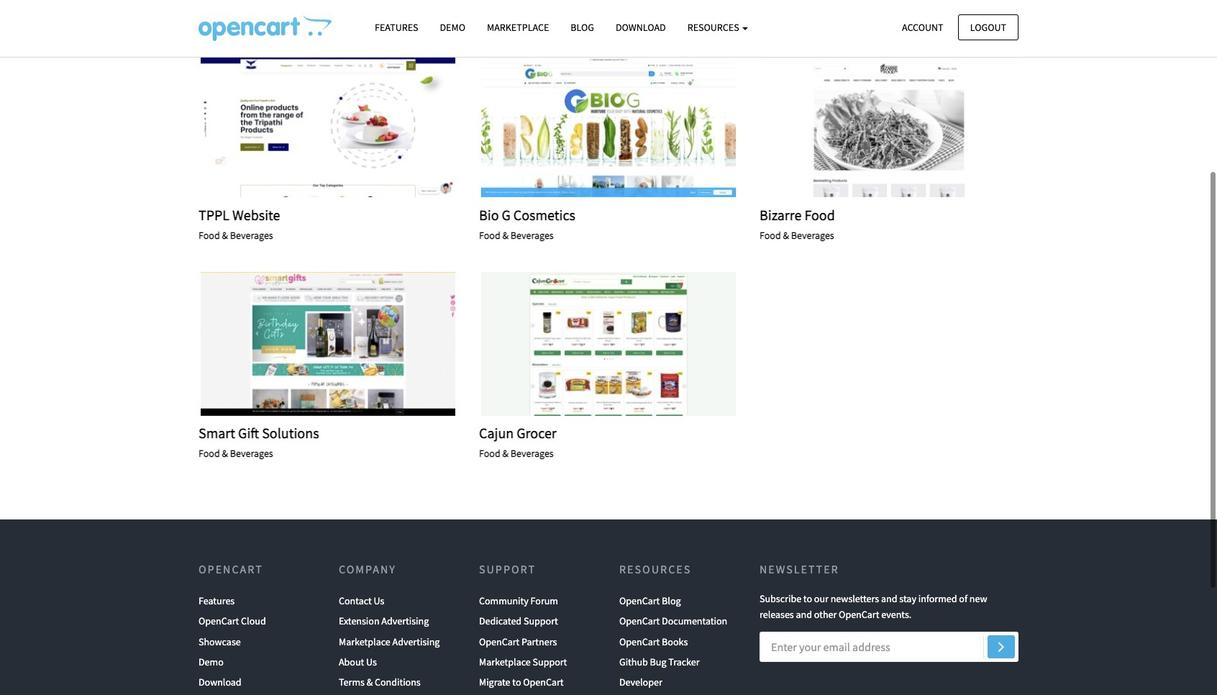 Task type: locate. For each thing, give the bounding box(es) containing it.
marketplace support link
[[479, 652, 567, 673]]

to inside 'subscribe to our newsletters and stay informed of new releases and other opencart events.'
[[804, 592, 813, 605]]

us right about
[[366, 656, 377, 669]]

logout
[[971, 21, 1007, 33]]

github
[[620, 656, 648, 669]]

advertising for extension advertising
[[382, 615, 429, 628]]

marketplace inside 'link'
[[339, 635, 391, 648]]

& down bizarre
[[784, 229, 790, 242]]

view project for tppl website
[[289, 119, 368, 132]]

resources
[[688, 21, 742, 34], [620, 562, 692, 576]]

new
[[970, 592, 988, 605]]

contact
[[339, 595, 372, 607]]

2 vertical spatial support
[[533, 656, 567, 669]]

0 vertical spatial resources
[[688, 21, 742, 34]]

1 horizontal spatial features
[[375, 21, 419, 34]]

beverages for cajun grocer
[[511, 447, 554, 460]]

view for smart gift solutions
[[289, 337, 315, 350]]

opencart documentation link
[[620, 611, 728, 632]]

showcase
[[199, 635, 241, 648]]

newsletter
[[760, 562, 840, 576]]

informed
[[919, 592, 958, 605]]

demo left marketplace link
[[440, 21, 466, 34]]

1 horizontal spatial blog
[[662, 595, 681, 607]]

of
[[960, 592, 968, 605]]

bizarre
[[760, 206, 802, 224]]

features link
[[364, 15, 429, 40], [199, 591, 235, 611]]

beverages down cosmetics
[[511, 229, 554, 242]]

support up community
[[479, 562, 536, 576]]

opencart up opencart documentation
[[620, 595, 660, 607]]

dedicated
[[479, 615, 522, 628]]

advertising inside 'link'
[[393, 635, 440, 648]]

marketplace for marketplace support
[[479, 656, 531, 669]]

0 vertical spatial features link
[[364, 15, 429, 40]]

support for dedicated
[[524, 615, 558, 628]]

to down marketplace support link
[[513, 676, 522, 689]]

subscribe
[[760, 592, 802, 605]]

features
[[375, 21, 419, 34], [199, 595, 235, 607]]

0 vertical spatial blog
[[571, 21, 595, 34]]

0 vertical spatial advertising
[[382, 615, 429, 628]]

food down bio
[[479, 229, 501, 242]]

opencart cloud
[[199, 615, 266, 628]]

beverages inside cajun grocer food & beverages
[[511, 447, 554, 460]]

opencart inside migrate to opencart link
[[524, 676, 564, 689]]

1 vertical spatial advertising
[[393, 635, 440, 648]]

bio g cosmetics food & beverages
[[479, 206, 576, 242]]

opencart inside opencart documentation link
[[620, 615, 660, 628]]

opencart down opencart blog "link"
[[620, 615, 660, 628]]

2 vertical spatial marketplace
[[479, 656, 531, 669]]

0 vertical spatial support
[[479, 562, 536, 576]]

and up events.
[[882, 592, 898, 605]]

food inside cajun grocer food & beverages
[[479, 447, 501, 460]]

marketplace advertising link
[[339, 632, 440, 652]]

opencart inside opencart cloud link
[[199, 615, 239, 628]]

0 horizontal spatial to
[[513, 676, 522, 689]]

us up 'extension advertising'
[[374, 595, 385, 607]]

opencart documentation
[[620, 615, 728, 628]]

smart
[[199, 424, 235, 442]]

download for demo
[[199, 676, 242, 689]]

g
[[502, 206, 511, 224]]

opencart inside opencart partners link
[[479, 635, 520, 648]]

opencart up github
[[620, 635, 660, 648]]

marketplace support
[[479, 656, 567, 669]]

support up partners in the left bottom of the page
[[524, 615, 558, 628]]

food down cajun
[[479, 447, 501, 460]]

1 vertical spatial marketplace
[[339, 635, 391, 648]]

grocer
[[517, 424, 557, 442]]

developer link
[[620, 673, 663, 693]]

subscribe to our newsletters and stay informed of new releases and other opencart events.
[[760, 592, 988, 621]]

beverages inside smart gift solutions food & beverages
[[230, 447, 273, 460]]

view project link for cajun grocer
[[569, 336, 649, 352]]

view project link for tppl website
[[289, 117, 368, 133]]

1 vertical spatial features
[[199, 595, 235, 607]]

opencart inside 'subscribe to our newsletters and stay informed of new releases and other opencart events.'
[[839, 608, 880, 621]]

project
[[319, 119, 368, 132], [600, 119, 649, 132], [880, 119, 929, 132], [319, 337, 368, 350], [600, 337, 649, 350]]

marketplace left blog link
[[487, 21, 549, 34]]

view project link for smart gift solutions
[[289, 336, 368, 352]]

smart gift solutions food & beverages
[[199, 424, 319, 460]]

marketplace
[[487, 21, 549, 34], [339, 635, 391, 648], [479, 656, 531, 669]]

beverages down website at the top left of the page
[[230, 229, 273, 242]]

0 horizontal spatial demo link
[[199, 652, 224, 673]]

account
[[903, 21, 944, 33]]

features link for opencart cloud
[[199, 591, 235, 611]]

and
[[882, 592, 898, 605], [797, 608, 813, 621]]

& inside tppl website food & beverages
[[222, 229, 228, 242]]

blog inside "link"
[[662, 595, 681, 607]]

1 vertical spatial support
[[524, 615, 558, 628]]

opencart for opencart cloud
[[199, 615, 239, 628]]

and left 'other'
[[797, 608, 813, 621]]

view project link
[[289, 117, 368, 133], [569, 117, 649, 133], [850, 117, 929, 133], [289, 336, 368, 352], [569, 336, 649, 352]]

0 vertical spatial features
[[375, 21, 419, 34]]

0 vertical spatial download
[[616, 21, 666, 34]]

demo link
[[429, 15, 477, 40], [199, 652, 224, 673]]

opencart down "newsletters"
[[839, 608, 880, 621]]

github bug tracker link
[[620, 652, 700, 673]]

1 vertical spatial features link
[[199, 591, 235, 611]]

extension advertising link
[[339, 611, 429, 632]]

food inside smart gift solutions food & beverages
[[199, 447, 220, 460]]

0 horizontal spatial features
[[199, 595, 235, 607]]

download
[[616, 21, 666, 34], [199, 676, 242, 689]]

dedicated support link
[[479, 611, 558, 632]]

tppl website food & beverages
[[199, 206, 280, 242]]

0 vertical spatial demo link
[[429, 15, 477, 40]]

0 vertical spatial demo
[[440, 21, 466, 34]]

1 vertical spatial download
[[199, 676, 242, 689]]

1 vertical spatial demo
[[199, 656, 224, 669]]

view for tppl website
[[289, 119, 315, 132]]

opencart up showcase
[[199, 615, 239, 628]]

marketplace up the migrate
[[479, 656, 531, 669]]

1 vertical spatial to
[[513, 676, 522, 689]]

download right blog link
[[616, 21, 666, 34]]

& down smart
[[222, 447, 228, 460]]

1 vertical spatial blog
[[662, 595, 681, 607]]

smart gift solutions image
[[199, 272, 458, 416]]

1 horizontal spatial demo link
[[429, 15, 477, 40]]

tppl website image
[[199, 53, 458, 197]]

food inside bio g cosmetics food & beverages
[[479, 229, 501, 242]]

opencart inside opencart blog "link"
[[620, 595, 660, 607]]

demo down showcase link
[[199, 656, 224, 669]]

0 horizontal spatial and
[[797, 608, 813, 621]]

& down g
[[503, 229, 509, 242]]

showcase link
[[199, 632, 241, 652]]

& down 'tppl'
[[222, 229, 228, 242]]

1 vertical spatial us
[[366, 656, 377, 669]]

to left our
[[804, 592, 813, 605]]

stay
[[900, 592, 917, 605]]

food down smart
[[199, 447, 220, 460]]

features for demo
[[375, 21, 419, 34]]

food down 'tppl'
[[199, 229, 220, 242]]

marketplace link
[[477, 15, 560, 40]]

view project link for bizarre food
[[850, 117, 929, 133]]

& inside cajun grocer food & beverages
[[503, 447, 509, 460]]

support down partners in the left bottom of the page
[[533, 656, 567, 669]]

download for blog
[[616, 21, 666, 34]]

view project
[[289, 119, 368, 132], [569, 119, 649, 132], [850, 119, 929, 132], [289, 337, 368, 350], [569, 337, 649, 350]]

tracker
[[669, 656, 700, 669]]

blog right marketplace link
[[571, 21, 595, 34]]

beverages down bizarre
[[792, 229, 835, 242]]

beverages down grocer
[[511, 447, 554, 460]]

0 horizontal spatial download
[[199, 676, 242, 689]]

to for subscribe
[[804, 592, 813, 605]]

0 horizontal spatial demo
[[199, 656, 224, 669]]

beverages down gift
[[230, 447, 273, 460]]

download link for blog
[[605, 15, 677, 40]]

1 horizontal spatial download
[[616, 21, 666, 34]]

to inside migrate to opencart link
[[513, 676, 522, 689]]

blog up opencart documentation
[[662, 595, 681, 607]]

terms
[[339, 676, 365, 689]]

& down cajun
[[503, 447, 509, 460]]

forum
[[531, 595, 559, 607]]

advertising up the marketplace advertising
[[382, 615, 429, 628]]

download link
[[605, 15, 677, 40], [199, 673, 242, 693]]

resources link
[[677, 15, 760, 40]]

opencart up the opencart cloud
[[199, 562, 263, 576]]

gift
[[238, 424, 259, 442]]

demo
[[440, 21, 466, 34], [199, 656, 224, 669]]

0 vertical spatial marketplace
[[487, 21, 549, 34]]

0 vertical spatial download link
[[605, 15, 677, 40]]

1 horizontal spatial download link
[[605, 15, 677, 40]]

advertising
[[382, 615, 429, 628], [393, 635, 440, 648]]

marketplace advertising
[[339, 635, 440, 648]]

opencart blog
[[620, 595, 681, 607]]

us
[[374, 595, 385, 607], [366, 656, 377, 669]]

1 horizontal spatial and
[[882, 592, 898, 605]]

1 vertical spatial download link
[[199, 673, 242, 693]]

0 horizontal spatial features link
[[199, 591, 235, 611]]

migrate to opencart link
[[479, 673, 564, 693]]

1 horizontal spatial features link
[[364, 15, 429, 40]]

0 horizontal spatial download link
[[199, 673, 242, 693]]

marketplace down extension
[[339, 635, 391, 648]]

support
[[479, 562, 536, 576], [524, 615, 558, 628], [533, 656, 567, 669]]

solutions
[[262, 424, 319, 442]]

1 horizontal spatial to
[[804, 592, 813, 605]]

0 vertical spatial and
[[882, 592, 898, 605]]

opencart down marketplace support link
[[524, 676, 564, 689]]

& inside bio g cosmetics food & beverages
[[503, 229, 509, 242]]

view for cajun grocer
[[569, 337, 596, 350]]

opencart inside opencart books link
[[620, 635, 660, 648]]

opencart books
[[620, 635, 688, 648]]

& inside smart gift solutions food & beverages
[[222, 447, 228, 460]]

view for bio g cosmetics
[[569, 119, 596, 132]]

migrate
[[479, 676, 511, 689]]

to
[[804, 592, 813, 605], [513, 676, 522, 689]]

project for bizarre food
[[880, 119, 929, 132]]

our
[[815, 592, 829, 605]]

0 vertical spatial to
[[804, 592, 813, 605]]

beverages inside tppl website food & beverages
[[230, 229, 273, 242]]

view project for cajun grocer
[[569, 337, 649, 350]]

releases
[[760, 608, 795, 621]]

&
[[222, 229, 228, 242], [503, 229, 509, 242], [784, 229, 790, 242], [222, 447, 228, 460], [503, 447, 509, 460], [367, 676, 373, 689]]

beverages inside bio g cosmetics food & beverages
[[511, 229, 554, 242]]

beverages for tppl website
[[230, 229, 273, 242]]

beverages inside bizarre food food & beverages
[[792, 229, 835, 242]]

0 vertical spatial us
[[374, 595, 385, 607]]

advertising down extension advertising link
[[393, 635, 440, 648]]

terms & conditions link
[[339, 673, 421, 693]]

company
[[339, 562, 397, 576]]

developer
[[620, 676, 663, 689]]

newsletters
[[831, 592, 880, 605]]

opencart for opencart partners
[[479, 635, 520, 648]]

blog
[[571, 21, 595, 34], [662, 595, 681, 607]]

food
[[805, 206, 836, 224], [199, 229, 220, 242], [479, 229, 501, 242], [760, 229, 782, 242], [199, 447, 220, 460], [479, 447, 501, 460]]

download down showcase link
[[199, 676, 242, 689]]

view
[[289, 119, 315, 132], [569, 119, 596, 132], [850, 119, 877, 132], [289, 337, 315, 350], [569, 337, 596, 350]]

opencart down dedicated
[[479, 635, 520, 648]]

account link
[[890, 14, 956, 40]]



Task type: vqa. For each thing, say whether or not it's contained in the screenshot.
Account image
no



Task type: describe. For each thing, give the bounding box(es) containing it.
blog link
[[560, 15, 605, 40]]

opencart for opencart blog
[[620, 595, 660, 607]]

view project link for bio g cosmetics
[[569, 117, 649, 133]]

community
[[479, 595, 529, 607]]

community forum link
[[479, 591, 559, 611]]

bio
[[479, 206, 499, 224]]

about us
[[339, 656, 377, 669]]

view project for smart gift solutions
[[289, 337, 368, 350]]

extension advertising
[[339, 615, 429, 628]]

features link for demo
[[364, 15, 429, 40]]

opencart for opencart
[[199, 562, 263, 576]]

food inside tppl website food & beverages
[[199, 229, 220, 242]]

bizarre food food & beverages
[[760, 206, 836, 242]]

cloud
[[241, 615, 266, 628]]

opencart - showcase image
[[199, 15, 332, 41]]

bizarre food image
[[760, 53, 1019, 197]]

angle right image
[[999, 638, 1005, 655]]

bug
[[650, 656, 667, 669]]

food down bizarre
[[760, 229, 782, 242]]

about
[[339, 656, 364, 669]]

events.
[[882, 608, 912, 621]]

1 vertical spatial demo link
[[199, 652, 224, 673]]

0 horizontal spatial blog
[[571, 21, 595, 34]]

1 horizontal spatial demo
[[440, 21, 466, 34]]

beverages for bizarre food
[[792, 229, 835, 242]]

download link for demo
[[199, 673, 242, 693]]

opencart blog link
[[620, 591, 681, 611]]

opencart partners
[[479, 635, 557, 648]]

opencart for opencart documentation
[[620, 615, 660, 628]]

conditions
[[375, 676, 421, 689]]

features for opencart cloud
[[199, 595, 235, 607]]

1 vertical spatial and
[[797, 608, 813, 621]]

marketplace for marketplace advertising
[[339, 635, 391, 648]]

& inside bizarre food food & beverages
[[784, 229, 790, 242]]

other
[[815, 608, 837, 621]]

migrate to opencart
[[479, 676, 564, 689]]

marketplace for marketplace
[[487, 21, 549, 34]]

advertising for marketplace advertising
[[393, 635, 440, 648]]

extension
[[339, 615, 380, 628]]

cajun grocer image
[[479, 272, 739, 416]]

cosmetics
[[514, 206, 576, 224]]

logout link
[[959, 14, 1019, 40]]

opencart books link
[[620, 632, 688, 652]]

project for tppl website
[[319, 119, 368, 132]]

dedicated support
[[479, 615, 558, 628]]

opencart partners link
[[479, 632, 557, 652]]

view project for bio g cosmetics
[[569, 119, 649, 132]]

books
[[662, 635, 688, 648]]

community forum
[[479, 595, 559, 607]]

to for migrate
[[513, 676, 522, 689]]

website
[[233, 206, 280, 224]]

view for bizarre food
[[850, 119, 877, 132]]

view project for bizarre food
[[850, 119, 929, 132]]

us for contact us
[[374, 595, 385, 607]]

bio g cosmetics image
[[479, 53, 739, 197]]

contact us link
[[339, 591, 385, 611]]

contact us
[[339, 595, 385, 607]]

support for marketplace
[[533, 656, 567, 669]]

Enter your email address text field
[[760, 632, 1019, 662]]

partners
[[522, 635, 557, 648]]

& right terms
[[367, 676, 373, 689]]

food right bizarre
[[805, 206, 836, 224]]

tppl
[[199, 206, 230, 224]]

terms & conditions
[[339, 676, 421, 689]]

about us link
[[339, 652, 377, 673]]

github bug tracker
[[620, 656, 700, 669]]

us for about us
[[366, 656, 377, 669]]

project for bio g cosmetics
[[600, 119, 649, 132]]

1 vertical spatial resources
[[620, 562, 692, 576]]

project for smart gift solutions
[[319, 337, 368, 350]]

opencart cloud link
[[199, 611, 266, 632]]

cajun
[[479, 424, 514, 442]]

project for cajun grocer
[[600, 337, 649, 350]]

cajun grocer food & beverages
[[479, 424, 557, 460]]

documentation
[[662, 615, 728, 628]]

opencart for opencart books
[[620, 635, 660, 648]]



